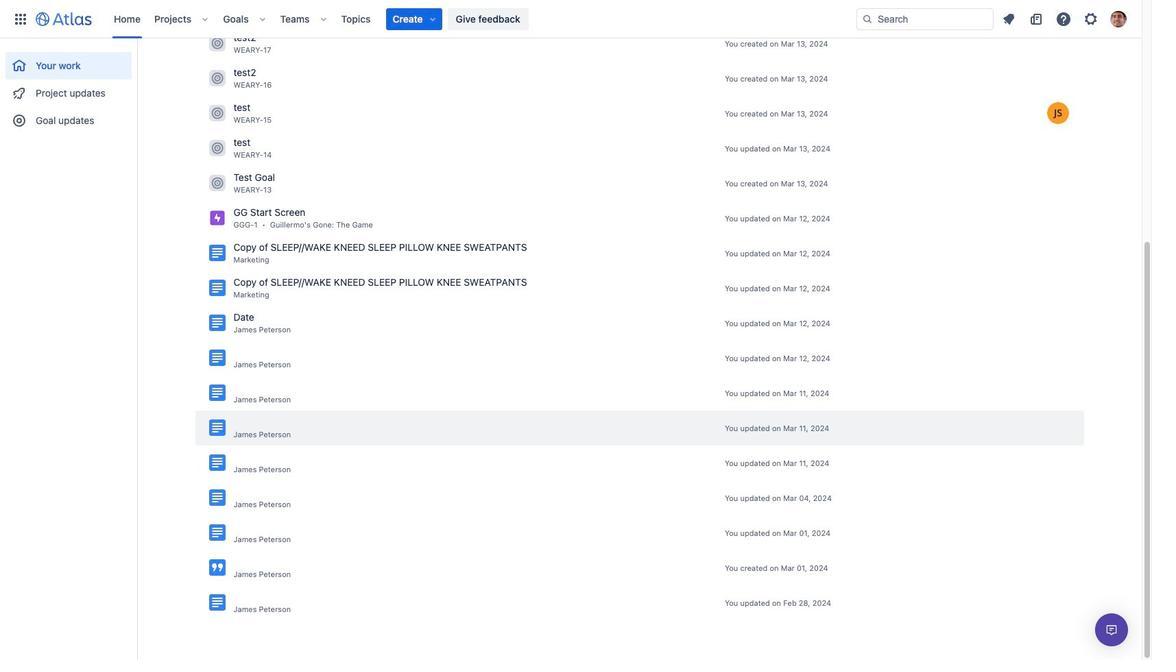 Task type: describe. For each thing, give the bounding box(es) containing it.
switch to... image
[[12, 11, 29, 27]]

2 townsquare image from the top
[[209, 105, 225, 122]]

1 townsquare image from the top
[[209, 70, 225, 87]]

4 confluence image from the top
[[209, 595, 225, 612]]

6 confluence image from the top
[[209, 490, 225, 507]]

3 confluence image from the top
[[209, 385, 225, 402]]

3 townsquare image from the top
[[209, 140, 225, 157]]

notifications image
[[1001, 11, 1017, 27]]

1 confluence image from the top
[[209, 0, 225, 17]]

2 confluence image from the top
[[209, 280, 225, 297]]

4 confluence image from the top
[[209, 420, 225, 437]]

account image
[[1111, 11, 1127, 27]]

2 confluence image from the top
[[209, 315, 225, 332]]

help image
[[1056, 11, 1072, 27]]

3 confluence image from the top
[[209, 350, 225, 367]]

2 townsquare image from the top
[[209, 175, 225, 192]]



Task type: locate. For each thing, give the bounding box(es) containing it.
confluence image
[[209, 245, 225, 262], [209, 315, 225, 332], [209, 350, 225, 367], [209, 595, 225, 612]]

1 townsquare image from the top
[[209, 35, 225, 52]]

settings image
[[1083, 11, 1100, 27]]

0 vertical spatial townsquare image
[[209, 70, 225, 87]]

0 vertical spatial townsquare image
[[209, 35, 225, 52]]

townsquare image
[[209, 70, 225, 87], [209, 105, 225, 122], [209, 140, 225, 157]]

banner
[[0, 0, 1142, 38]]

confluence image
[[209, 0, 225, 17], [209, 280, 225, 297], [209, 385, 225, 402], [209, 420, 225, 437], [209, 455, 225, 472], [209, 490, 225, 507], [209, 525, 225, 542], [209, 560, 225, 577]]

1 vertical spatial townsquare image
[[209, 105, 225, 122]]

group
[[5, 38, 132, 138]]

1 confluence image from the top
[[209, 245, 225, 262]]

Search field
[[857, 8, 994, 30]]

jira image
[[209, 210, 225, 227]]

open intercom messenger image
[[1104, 622, 1120, 639]]

top element
[[8, 0, 857, 38]]

search image
[[862, 13, 873, 24]]

2 vertical spatial townsquare image
[[209, 140, 225, 157]]

townsquare image
[[209, 35, 225, 52], [209, 175, 225, 192]]

8 confluence image from the top
[[209, 560, 225, 577]]

7 confluence image from the top
[[209, 525, 225, 542]]

1 vertical spatial townsquare image
[[209, 175, 225, 192]]

None search field
[[857, 8, 994, 30]]

5 confluence image from the top
[[209, 455, 225, 472]]



Task type: vqa. For each thing, say whether or not it's contained in the screenshot.
topmost dialog
no



